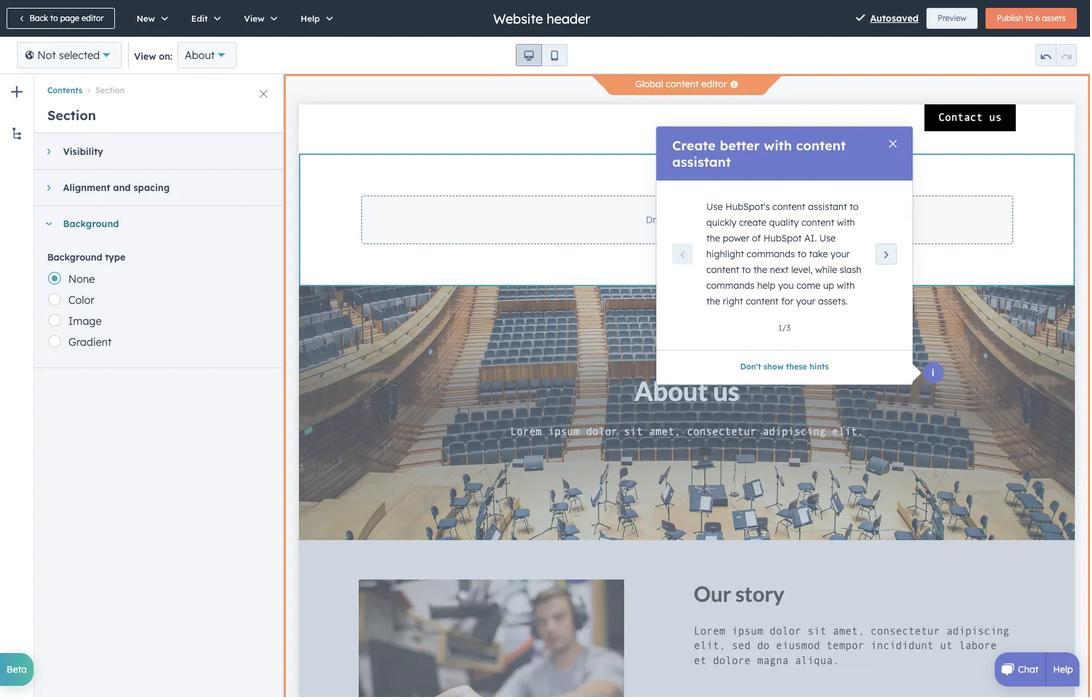 Task type: describe. For each thing, give the bounding box(es) containing it.
visibility button
[[34, 134, 271, 170]]

back to page editor
[[30, 13, 104, 23]]

not
[[37, 49, 56, 62]]

contents button
[[47, 86, 82, 96]]

autosaved
[[870, 12, 919, 24]]

new button
[[123, 0, 178, 37]]

gradient
[[68, 336, 112, 349]]

view for view on:
[[134, 51, 156, 62]]

header
[[547, 10, 590, 27]]

global
[[635, 78, 663, 90]]

beta button
[[0, 654, 34, 687]]

navigation containing contents
[[34, 74, 284, 98]]

about
[[185, 49, 215, 62]]

about button
[[178, 42, 237, 68]]

group containing publish to
[[986, 8, 1077, 29]]

close image
[[260, 90, 267, 98]]

background for background
[[63, 218, 119, 230]]

chat
[[1018, 664, 1039, 676]]

background type
[[47, 252, 125, 264]]

background for background type
[[47, 252, 102, 264]]

publish to 6 assets
[[997, 13, 1066, 23]]

content
[[666, 78, 699, 90]]

caret image for visibility
[[47, 148, 50, 156]]

spacing
[[134, 182, 170, 194]]

editor inside 'button'
[[82, 13, 104, 23]]

page
[[60, 13, 79, 23]]

view button
[[230, 0, 287, 37]]

preview button
[[927, 8, 978, 29]]

selected
[[59, 49, 100, 62]]

help button
[[287, 0, 342, 37]]



Task type: locate. For each thing, give the bounding box(es) containing it.
background up background type on the top left
[[63, 218, 119, 230]]

1 vertical spatial editor
[[701, 78, 727, 90]]

1 horizontal spatial editor
[[701, 78, 727, 90]]

to for back
[[50, 13, 58, 23]]

1 vertical spatial background
[[47, 252, 102, 264]]

0 vertical spatial editor
[[82, 13, 104, 23]]

and
[[113, 182, 131, 194]]

none
[[68, 273, 95, 286]]

1 vertical spatial caret image
[[47, 184, 50, 192]]

view inside button
[[244, 13, 265, 24]]

background up none
[[47, 252, 102, 264]]

1 autosaved button from the left
[[856, 11, 919, 26]]

view for view
[[244, 13, 265, 24]]

on:
[[159, 51, 172, 62]]

edit button
[[178, 0, 230, 37]]

0 vertical spatial caret image
[[47, 148, 50, 156]]

contents
[[47, 86, 82, 96]]

image
[[68, 315, 102, 328]]

0 vertical spatial background
[[63, 218, 119, 230]]

1 vertical spatial section
[[47, 107, 96, 124]]

view right edit button
[[244, 13, 265, 24]]

caret image inside visibility dropdown button
[[47, 148, 50, 156]]

help right chat
[[1053, 664, 1073, 676]]

1 vertical spatial view
[[134, 51, 156, 62]]

caret image left visibility
[[47, 148, 50, 156]]

view left on:
[[134, 51, 156, 62]]

to
[[50, 13, 58, 23], [1026, 13, 1033, 23]]

website
[[493, 10, 543, 27]]

publish
[[997, 13, 1023, 23]]

background
[[63, 218, 119, 230], [47, 252, 102, 264]]

1 to from the left
[[50, 13, 58, 23]]

section right contents
[[96, 86, 125, 96]]

help inside the help button
[[301, 13, 320, 24]]

navigation
[[34, 74, 284, 98]]

alignment and spacing
[[63, 182, 170, 194]]

2 vertical spatial caret image
[[45, 222, 53, 226]]

view on:
[[134, 51, 172, 62]]

section inside navigation
[[96, 86, 125, 96]]

website header
[[493, 10, 590, 27]]

global content editor
[[635, 78, 727, 90]]

2 to from the left
[[1026, 13, 1033, 23]]

0 vertical spatial view
[[244, 13, 265, 24]]

editor right content
[[701, 78, 727, 90]]

alignment and spacing button
[[34, 170, 271, 206]]

to inside 'button'
[[50, 13, 58, 23]]

to right the back
[[50, 13, 58, 23]]

help
[[301, 13, 320, 24], [1053, 664, 1073, 676]]

back to page editor button
[[7, 8, 115, 29]]

1 horizontal spatial help
[[1053, 664, 1073, 676]]

edit
[[191, 13, 208, 24]]

0 horizontal spatial help
[[301, 13, 320, 24]]

1 horizontal spatial view
[[244, 13, 265, 24]]

section down contents button in the top left of the page
[[47, 107, 96, 124]]

caret image
[[47, 148, 50, 156], [47, 184, 50, 192], [45, 222, 53, 226]]

section button
[[82, 86, 125, 96]]

2 autosaved button from the left
[[870, 11, 919, 26]]

editor right page
[[82, 13, 104, 23]]

visibility
[[63, 146, 103, 158]]

back
[[30, 13, 48, 23]]

0 vertical spatial section
[[96, 86, 125, 96]]

help right view button
[[301, 13, 320, 24]]

caret image up background type on the top left
[[45, 222, 53, 226]]

to left 6
[[1026, 13, 1033, 23]]

1 vertical spatial help
[[1053, 664, 1073, 676]]

to for publish
[[1026, 13, 1033, 23]]

background button
[[34, 206, 271, 242]]

beta
[[7, 664, 27, 676]]

editor
[[82, 13, 104, 23], [701, 78, 727, 90]]

preview
[[938, 13, 967, 23]]

not selected button
[[17, 42, 122, 68]]

background inside dropdown button
[[63, 218, 119, 230]]

new
[[136, 13, 155, 24]]

0 vertical spatial help
[[301, 13, 320, 24]]

caret image inside alignment and spacing dropdown button
[[47, 184, 50, 192]]

group
[[986, 8, 1077, 29], [516, 44, 568, 66], [1036, 44, 1077, 66]]

caret image for background
[[45, 222, 53, 226]]

color
[[68, 294, 94, 307]]

not selected
[[37, 49, 100, 62]]

caret image left alignment
[[47, 184, 50, 192]]

0 horizontal spatial editor
[[82, 13, 104, 23]]

autosaved button
[[856, 11, 919, 26], [870, 11, 919, 26]]

alignment
[[63, 182, 110, 194]]

caret image inside background dropdown button
[[45, 222, 53, 226]]

0 horizontal spatial view
[[134, 51, 156, 62]]

1 horizontal spatial to
[[1026, 13, 1033, 23]]

type
[[105, 252, 125, 264]]

0 horizontal spatial to
[[50, 13, 58, 23]]

assets
[[1042, 13, 1066, 23]]

caret image for alignment and spacing
[[47, 184, 50, 192]]

6
[[1036, 13, 1040, 23]]

section
[[96, 86, 125, 96], [47, 107, 96, 124]]

view
[[244, 13, 265, 24], [134, 51, 156, 62]]



Task type: vqa. For each thing, say whether or not it's contained in the screenshot.
2nd Press to sort. element
no



